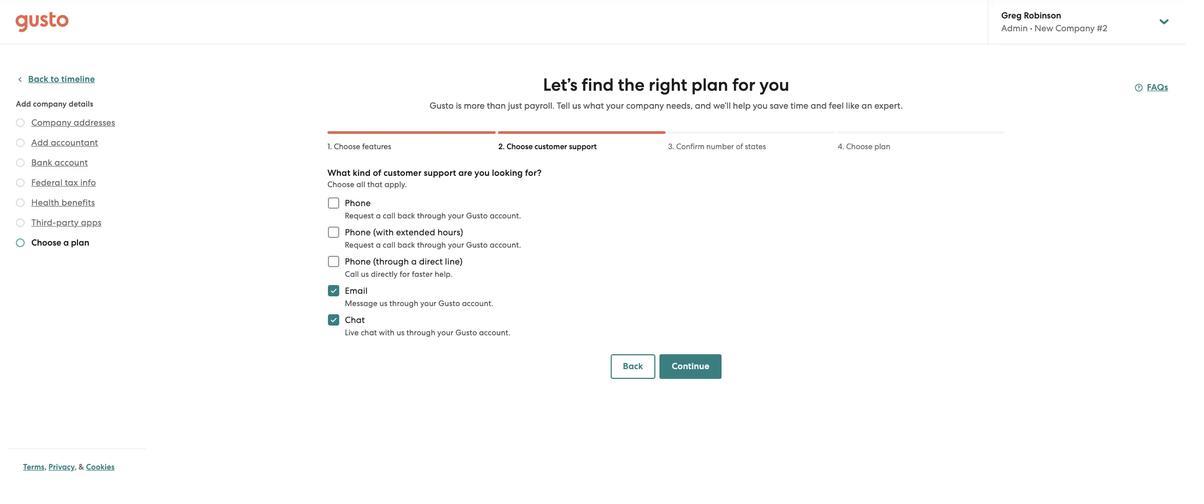 Task type: vqa. For each thing, say whether or not it's contained in the screenshot.
the leftmost fields
no



Task type: locate. For each thing, give the bounding box(es) containing it.
kind
[[353, 168, 371, 179]]

1 vertical spatial add
[[31, 138, 49, 148]]

1 vertical spatial of
[[373, 168, 382, 179]]

1 horizontal spatial company
[[627, 101, 664, 111]]

add
[[16, 100, 31, 109], [31, 138, 49, 148]]

account. for phone (with extended hours)
[[490, 241, 521, 250]]

1 vertical spatial call
[[383, 241, 396, 250]]

0 vertical spatial plan
[[692, 74, 729, 96]]

support
[[569, 142, 597, 151], [424, 168, 457, 179]]

phone for phone (with extended hours)
[[345, 227, 371, 238]]

, left privacy link
[[44, 463, 47, 472]]

0 vertical spatial customer
[[535, 142, 568, 151]]

2 and from the left
[[811, 101, 827, 111]]

features
[[362, 142, 392, 151]]

check image left bank
[[16, 159, 25, 167]]

apps
[[81, 218, 102, 228]]

of left the states
[[736, 142, 744, 151]]

1 vertical spatial request a call back through your gusto account.
[[345, 241, 521, 250]]

2 vertical spatial you
[[475, 168, 490, 179]]

company
[[33, 100, 67, 109], [627, 101, 664, 111]]

Phone (with extended hours) checkbox
[[323, 221, 345, 244]]

us
[[573, 101, 581, 111], [361, 270, 369, 279], [380, 299, 388, 309], [397, 329, 405, 338]]

of inside 'what kind of customer support are you looking for? choose all that apply.'
[[373, 168, 382, 179]]

back up phone (with extended hours)
[[398, 212, 415, 221]]

0 horizontal spatial ,
[[44, 463, 47, 472]]

and left we'll
[[695, 101, 711, 111]]

0 vertical spatial call
[[383, 212, 396, 221]]

1 vertical spatial phone
[[345, 227, 371, 238]]

a down third-party apps button
[[63, 238, 69, 249]]

0 horizontal spatial customer
[[384, 168, 422, 179]]

a
[[376, 212, 381, 221], [63, 238, 69, 249], [376, 241, 381, 250], [411, 257, 417, 267]]

1 vertical spatial support
[[424, 168, 457, 179]]

your down message us through your gusto account.
[[438, 329, 454, 338]]

through
[[417, 212, 446, 221], [417, 241, 446, 250], [390, 299, 419, 309], [407, 329, 436, 338]]

for?
[[525, 168, 542, 179]]

plan down apps
[[71, 238, 89, 249]]

for down "phone (through a direct line)"
[[400, 270, 410, 279]]

add up bank
[[31, 138, 49, 148]]

request a call back through your gusto account.
[[345, 212, 521, 221], [345, 241, 521, 250]]

us inside let's find the right plan for you gusto is more than just payroll. tell us what your company needs, and we'll help you save time and feel like an expert.
[[573, 101, 581, 111]]

0 horizontal spatial company
[[31, 118, 71, 128]]

2 vertical spatial phone
[[345, 257, 371, 267]]

1 horizontal spatial of
[[736, 142, 744, 151]]

choose up looking
[[507, 142, 533, 151]]

phone down the all
[[345, 198, 371, 208]]

2 request a call back through your gusto account. from the top
[[345, 241, 521, 250]]

check image for bank
[[16, 159, 25, 167]]

addresses
[[74, 118, 115, 128]]

support inside 'what kind of customer support are you looking for? choose all that apply.'
[[424, 168, 457, 179]]

request a call back through your gusto account. for phone (with extended hours)
[[345, 241, 521, 250]]

of
[[736, 142, 744, 151], [373, 168, 382, 179]]

add for add accountant
[[31, 138, 49, 148]]

company down the add company details
[[31, 118, 71, 128]]

request a call back through your gusto account. up direct
[[345, 241, 521, 250]]

1 horizontal spatial ,
[[75, 463, 77, 472]]

2 check image from the top
[[16, 199, 25, 207]]

back inside button
[[28, 74, 48, 85]]

1 horizontal spatial add
[[31, 138, 49, 148]]

0 horizontal spatial support
[[424, 168, 457, 179]]

terms
[[23, 463, 44, 472]]

add inside "button"
[[31, 138, 49, 148]]

company inside let's find the right plan for you gusto is more than just payroll. tell us what your company needs, and we'll help you save time and feel like an expert.
[[627, 101, 664, 111]]

1 horizontal spatial company
[[1056, 23, 1095, 33]]

a inside list
[[63, 238, 69, 249]]

check image left health
[[16, 199, 25, 207]]

1 vertical spatial for
[[400, 270, 410, 279]]

0 vertical spatial you
[[760, 74, 790, 96]]

1 call from the top
[[383, 212, 396, 221]]

support down what
[[569, 142, 597, 151]]

0 vertical spatial back
[[398, 212, 415, 221]]

check image down the add company details
[[16, 119, 25, 127]]

you inside 'what kind of customer support are you looking for? choose all that apply.'
[[475, 168, 490, 179]]

choose a plan
[[31, 238, 89, 249]]

0 vertical spatial for
[[733, 74, 756, 96]]

extended
[[396, 227, 436, 238]]

1 vertical spatial customer
[[384, 168, 422, 179]]

privacy
[[49, 463, 75, 472]]

2 horizontal spatial plan
[[875, 142, 891, 151]]

1 vertical spatial back
[[398, 241, 415, 250]]

phone
[[345, 198, 371, 208], [345, 227, 371, 238], [345, 257, 371, 267]]

choose inside list
[[31, 238, 61, 249]]

hours)
[[438, 227, 464, 238]]

find
[[582, 74, 614, 96]]

your for phone
[[448, 212, 464, 221]]

like
[[846, 101, 860, 111]]

customer
[[535, 142, 568, 151], [384, 168, 422, 179]]

is
[[456, 101, 462, 111]]

customer up for?
[[535, 142, 568, 151]]

details
[[69, 100, 93, 109]]

1 horizontal spatial back
[[623, 362, 644, 372]]

1 vertical spatial plan
[[875, 142, 891, 151]]

1 back from the top
[[398, 212, 415, 221]]

0 horizontal spatial add
[[16, 100, 31, 109]]

phone (with extended hours)
[[345, 227, 464, 238]]

your inside let's find the right plan for you gusto is more than just payroll. tell us what your company needs, and we'll help you save time and feel like an expert.
[[606, 101, 624, 111]]

1 request a call back through your gusto account. from the top
[[345, 212, 521, 221]]

choose
[[334, 142, 361, 151], [507, 142, 533, 151], [847, 142, 873, 151], [328, 180, 355, 189], [31, 238, 61, 249]]

for inside let's find the right plan for you gusto is more than just payroll. tell us what your company needs, and we'll help you save time and feel like an expert.
[[733, 74, 756, 96]]

are
[[459, 168, 473, 179]]

states
[[745, 142, 766, 151]]

2 call from the top
[[383, 241, 396, 250]]

choose customer support
[[507, 142, 597, 151]]

2 check image from the top
[[16, 159, 25, 167]]

1 horizontal spatial and
[[811, 101, 827, 111]]

choose features
[[334, 142, 392, 151]]

through up direct
[[417, 241, 446, 250]]

add for add company details
[[16, 100, 31, 109]]

call
[[345, 270, 359, 279]]

more
[[464, 101, 485, 111]]

health benefits button
[[31, 197, 95, 209]]

3 check image from the top
[[16, 179, 25, 187]]

back down phone (with extended hours)
[[398, 241, 415, 250]]

2 vertical spatial check image
[[16, 219, 25, 227]]

you up save
[[760, 74, 790, 96]]

time
[[791, 101, 809, 111]]

greg robinson admin • new company #2
[[1002, 10, 1108, 33]]

us right 'tell'
[[573, 101, 581, 111]]

2 request from the top
[[345, 241, 374, 250]]

2 vertical spatial plan
[[71, 238, 89, 249]]

0 vertical spatial company
[[1056, 23, 1095, 33]]

phone up call
[[345, 257, 371, 267]]

your down hours)
[[448, 241, 464, 250]]

3 phone from the top
[[345, 257, 371, 267]]

plan inside choose a plan list
[[71, 238, 89, 249]]

check image for company
[[16, 119, 25, 127]]

0 vertical spatial request
[[345, 212, 374, 221]]

2 phone from the top
[[345, 227, 371, 238]]

1 phone from the top
[[345, 198, 371, 208]]

company addresses
[[31, 118, 115, 128]]

through down message us through your gusto account.
[[407, 329, 436, 338]]

1 vertical spatial back
[[623, 362, 644, 372]]

you for are
[[475, 168, 490, 179]]

(through
[[373, 257, 409, 267]]

your up hours)
[[448, 212, 464, 221]]

what
[[584, 101, 604, 111]]

1 vertical spatial check image
[[16, 199, 25, 207]]

confirm
[[677, 142, 705, 151]]

choose down third-
[[31, 238, 61, 249]]

check image
[[16, 139, 25, 147], [16, 159, 25, 167], [16, 179, 25, 187], [16, 239, 25, 248]]

you right "help"
[[753, 101, 768, 111]]

federal tax info
[[31, 178, 96, 188]]

request down (with
[[345, 241, 374, 250]]

a up (with
[[376, 212, 381, 221]]

add down back to timeline button
[[16, 100, 31, 109]]

continue button
[[660, 355, 722, 380]]

check image for health
[[16, 199, 25, 207]]

company down the
[[627, 101, 664, 111]]

message
[[345, 299, 378, 309]]

1 , from the left
[[44, 463, 47, 472]]

your up live chat with us through your gusto account.
[[421, 299, 437, 309]]

request a call back through your gusto account. for phone
[[345, 212, 521, 221]]

2 back from the top
[[398, 241, 415, 250]]

your right what
[[606, 101, 624, 111]]

request a call back through your gusto account. up extended
[[345, 212, 521, 221]]

3 check image from the top
[[16, 219, 25, 227]]

1 vertical spatial company
[[31, 118, 71, 128]]

phone left (with
[[345, 227, 371, 238]]

call up (with
[[383, 212, 396, 221]]

faqs
[[1148, 82, 1169, 93]]

company
[[1056, 23, 1095, 33], [31, 118, 71, 128]]

of up that
[[373, 168, 382, 179]]

request up (with
[[345, 212, 374, 221]]

1 vertical spatial request
[[345, 241, 374, 250]]

choose down "what"
[[328, 180, 355, 189]]

chat
[[345, 315, 365, 326]]

check image left third-
[[16, 219, 25, 227]]

company down back to timeline button
[[33, 100, 67, 109]]

check image left add accountant "button" at the left top of the page
[[16, 139, 25, 147]]

directly
[[371, 270, 398, 279]]

check image
[[16, 119, 25, 127], [16, 199, 25, 207], [16, 219, 25, 227]]

check image left the federal at the top left
[[16, 179, 25, 187]]

request for phone
[[345, 212, 374, 221]]

check image left choose a plan
[[16, 239, 25, 248]]

call
[[383, 212, 396, 221], [383, 241, 396, 250]]

1 horizontal spatial plan
[[692, 74, 729, 96]]

0 horizontal spatial back
[[28, 74, 48, 85]]

0 horizontal spatial plan
[[71, 238, 89, 249]]

0 vertical spatial add
[[16, 100, 31, 109]]

accountant
[[51, 138, 98, 148]]

1 check image from the top
[[16, 139, 25, 147]]

customer inside 'what kind of customer support are you looking for? choose all that apply.'
[[384, 168, 422, 179]]

through for phone (with extended hours)
[[417, 241, 446, 250]]

let's
[[543, 74, 578, 96]]

choose a plan list
[[16, 117, 142, 252]]

back for phone
[[398, 212, 415, 221]]

4 check image from the top
[[16, 239, 25, 248]]

a up faster
[[411, 257, 417, 267]]

you for for
[[760, 74, 790, 96]]

number
[[707, 142, 734, 151]]

choose for choose a plan
[[31, 238, 61, 249]]

0 vertical spatial back
[[28, 74, 48, 85]]

0 vertical spatial phone
[[345, 198, 371, 208]]

&
[[79, 463, 84, 472]]

1 check image from the top
[[16, 119, 25, 127]]

greg
[[1002, 10, 1022, 21]]

back inside button
[[623, 362, 644, 372]]

0 vertical spatial of
[[736, 142, 744, 151]]

plan down expert. at the right top
[[875, 142, 891, 151]]

company left #2
[[1056, 23, 1095, 33]]

your
[[606, 101, 624, 111], [448, 212, 464, 221], [448, 241, 464, 250], [421, 299, 437, 309], [438, 329, 454, 338]]

bank account button
[[31, 157, 88, 169]]

health benefits
[[31, 198, 95, 208]]

Chat checkbox
[[323, 309, 345, 332]]

1 horizontal spatial for
[[733, 74, 756, 96]]

0 horizontal spatial and
[[695, 101, 711, 111]]

support left are
[[424, 168, 457, 179]]

you right are
[[475, 168, 490, 179]]

needs,
[[666, 101, 693, 111]]

plan up we'll
[[692, 74, 729, 96]]

1 horizontal spatial customer
[[535, 142, 568, 151]]

1 request from the top
[[345, 212, 374, 221]]

company inside company addresses button
[[31, 118, 71, 128]]

0 horizontal spatial of
[[373, 168, 382, 179]]

choose up "what"
[[334, 142, 361, 151]]

new
[[1035, 23, 1054, 33]]

call down (with
[[383, 241, 396, 250]]

, left &
[[75, 463, 77, 472]]

0 vertical spatial request a call back through your gusto account.
[[345, 212, 521, 221]]

and left feel at the right
[[811, 101, 827, 111]]

1 horizontal spatial support
[[569, 142, 597, 151]]

#2
[[1098, 23, 1108, 33]]

through up extended
[[417, 212, 446, 221]]

customer up 'apply.'
[[384, 168, 422, 179]]

for up "help"
[[733, 74, 756, 96]]

you
[[760, 74, 790, 96], [753, 101, 768, 111], [475, 168, 490, 179]]

message us through your gusto account.
[[345, 299, 494, 309]]

check image for federal
[[16, 179, 25, 187]]

help
[[733, 101, 751, 111]]

,
[[44, 463, 47, 472], [75, 463, 77, 472]]

choose down "like"
[[847, 142, 873, 151]]

0 vertical spatial check image
[[16, 119, 25, 127]]

1 vertical spatial you
[[753, 101, 768, 111]]



Task type: describe. For each thing, give the bounding box(es) containing it.
back to timeline
[[28, 74, 95, 85]]

chat
[[361, 329, 377, 338]]

privacy link
[[49, 463, 75, 472]]

what
[[328, 168, 351, 179]]

just
[[508, 101, 522, 111]]

confirm number of states
[[677, 142, 766, 151]]

bank
[[31, 158, 52, 168]]

a down (with
[[376, 241, 381, 250]]

third-party apps
[[31, 218, 102, 228]]

bank account
[[31, 158, 88, 168]]

(with
[[373, 227, 394, 238]]

home image
[[15, 12, 69, 32]]

cookies button
[[86, 462, 115, 474]]

save
[[770, 101, 789, 111]]

back button
[[611, 355, 656, 380]]

account
[[55, 158, 88, 168]]

let's find the right plan for you gusto is more than just payroll. tell us what your company needs, and we'll help you save time and feel like an expert.
[[430, 74, 903, 111]]

through for phone
[[417, 212, 446, 221]]

add company details
[[16, 100, 93, 109]]

add accountant
[[31, 138, 98, 148]]

robinson
[[1024, 10, 1062, 21]]

continue
[[672, 362, 710, 372]]

choose plan
[[847, 142, 891, 151]]

cookies
[[86, 463, 115, 472]]

of for number
[[736, 142, 744, 151]]

plan inside let's find the right plan for you gusto is more than just payroll. tell us what your company needs, and we'll help you save time and feel like an expert.
[[692, 74, 729, 96]]

0 vertical spatial support
[[569, 142, 597, 151]]

what kind of customer support are you looking for? choose all that apply.
[[328, 168, 542, 189]]

company addresses button
[[31, 117, 115, 129]]

tell
[[557, 101, 570, 111]]

company inside greg robinson admin • new company #2
[[1056, 23, 1095, 33]]

party
[[56, 218, 79, 228]]

Email checkbox
[[323, 280, 345, 302]]

choose for choose plan
[[847, 142, 873, 151]]

feel
[[829, 101, 844, 111]]

of for kind
[[373, 168, 382, 179]]

expert.
[[875, 101, 903, 111]]

your for phone (with extended hours)
[[448, 241, 464, 250]]

call us directly for faster help.
[[345, 270, 453, 279]]

us right call
[[361, 270, 369, 279]]

gusto for chat
[[456, 329, 477, 338]]

choose for choose features
[[334, 142, 361, 151]]

check image for third-
[[16, 219, 25, 227]]

looking
[[492, 168, 523, 179]]

1 and from the left
[[695, 101, 711, 111]]

call for phone (with extended hours)
[[383, 241, 396, 250]]

help.
[[435, 270, 453, 279]]

call for phone
[[383, 212, 396, 221]]

third-
[[31, 218, 56, 228]]

Phone checkbox
[[323, 192, 345, 215]]

third-party apps button
[[31, 217, 102, 229]]

faqs button
[[1135, 82, 1169, 94]]

2 , from the left
[[75, 463, 77, 472]]

with
[[379, 329, 395, 338]]

phone (through a direct line)
[[345, 257, 463, 267]]

0 horizontal spatial company
[[33, 100, 67, 109]]

email
[[345, 286, 368, 296]]

back for back
[[623, 362, 644, 372]]

timeline
[[61, 74, 95, 85]]

choose inside 'what kind of customer support are you looking for? choose all that apply.'
[[328, 180, 355, 189]]

the
[[618, 74, 645, 96]]

check image for add
[[16, 139, 25, 147]]

add accountant button
[[31, 137, 98, 149]]

terms , privacy , & cookies
[[23, 463, 115, 472]]

terms link
[[23, 463, 44, 472]]

account. for phone
[[490, 212, 521, 221]]

federal
[[31, 178, 63, 188]]

Phone (through a direct line) checkbox
[[323, 251, 345, 273]]

we'll
[[714, 101, 731, 111]]

direct
[[419, 257, 443, 267]]

us right message
[[380, 299, 388, 309]]

back for phone (with extended hours)
[[398, 241, 415, 250]]

all
[[357, 180, 366, 189]]

account. for chat
[[479, 329, 511, 338]]

•
[[1031, 23, 1033, 33]]

gusto inside let's find the right plan for you gusto is more than just payroll. tell us what your company needs, and we'll help you save time and feel like an expert.
[[430, 101, 454, 111]]

info
[[80, 178, 96, 188]]

back for back to timeline
[[28, 74, 48, 85]]

request for phone (with extended hours)
[[345, 241, 374, 250]]

choose for choose customer support
[[507, 142, 533, 151]]

gusto for phone
[[466, 212, 488, 221]]

phone for phone
[[345, 198, 371, 208]]

that
[[368, 180, 383, 189]]

back to timeline button
[[16, 73, 95, 86]]

to
[[51, 74, 59, 85]]

right
[[649, 74, 688, 96]]

us right with
[[397, 329, 405, 338]]

gusto for phone (with extended hours)
[[466, 241, 488, 250]]

through down call us directly for faster help. in the left of the page
[[390, 299, 419, 309]]

federal tax info button
[[31, 177, 96, 189]]

live chat with us through your gusto account.
[[345, 329, 511, 338]]

tax
[[65, 178, 78, 188]]

0 horizontal spatial for
[[400, 270, 410, 279]]

your for chat
[[438, 329, 454, 338]]

apply.
[[385, 180, 407, 189]]

through for chat
[[407, 329, 436, 338]]

benefits
[[62, 198, 95, 208]]

health
[[31, 198, 59, 208]]

admin
[[1002, 23, 1028, 33]]

than
[[487, 101, 506, 111]]

phone for phone (through a direct line)
[[345, 257, 371, 267]]

payroll.
[[525, 101, 555, 111]]

line)
[[445, 257, 463, 267]]

live
[[345, 329, 359, 338]]



